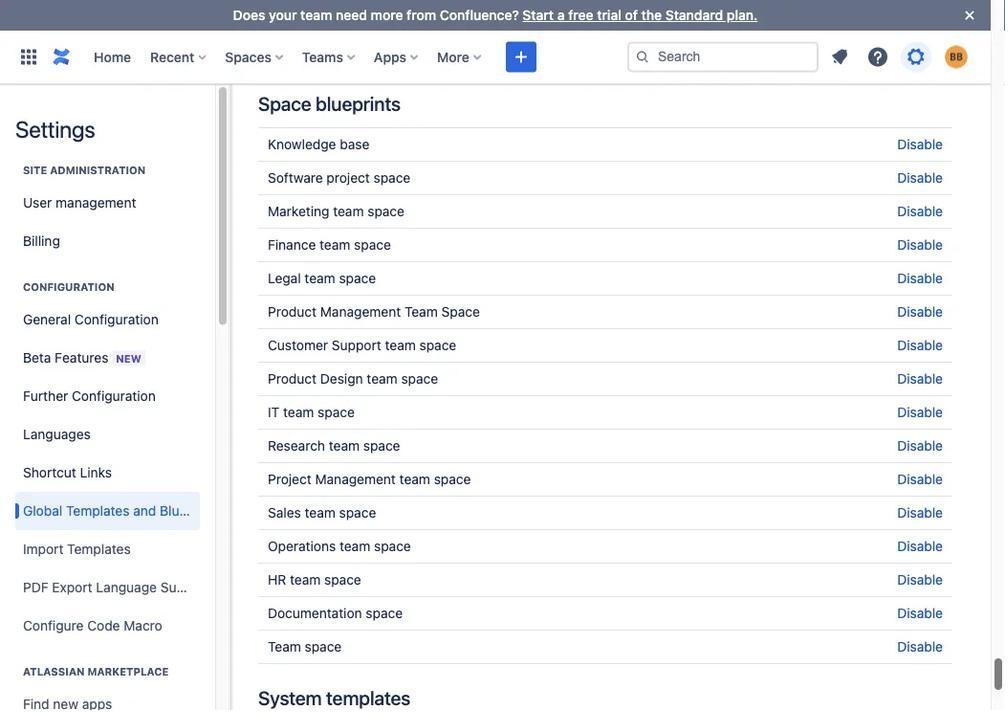 Task type: vqa. For each thing, say whether or not it's contained in the screenshot.
Space's page title icon
no



Task type: describe. For each thing, give the bounding box(es) containing it.
configure code macro
[[23, 618, 162, 634]]

the
[[642, 7, 662, 23]]

team space
[[268, 639, 342, 655]]

knowledge base
[[268, 136, 370, 152]]

from
[[407, 7, 437, 23]]

disable link for product design team space
[[898, 371, 944, 387]]

system templates
[[258, 686, 411, 709]]

0 vertical spatial configuration
[[23, 281, 115, 293]]

templates for import
[[67, 541, 131, 557]]

code
[[87, 618, 120, 634]]

disable link for it team space
[[898, 404, 944, 420]]

disable for research team space
[[898, 438, 944, 454]]

beta features new
[[23, 349, 141, 365]]

1 horizontal spatial support
[[332, 337, 382, 353]]

team down customer support team space
[[367, 371, 398, 387]]

software project space
[[268, 170, 411, 186]]

billing
[[23, 233, 60, 249]]

collapse sidebar image
[[209, 94, 251, 132]]

disable for sales team space
[[898, 505, 944, 521]]

your profile and preferences image
[[946, 45, 969, 68]]

need
[[336, 7, 368, 23]]

apps button
[[368, 42, 426, 72]]

configure code macro link
[[15, 607, 200, 645]]

spaces button
[[220, 42, 291, 72]]

does your team need more from confluence? start a free trial of the standard plan.
[[233, 7, 758, 23]]

further
[[23, 388, 68, 404]]

it
[[268, 404, 280, 420]]

0 vertical spatial team
[[405, 304, 438, 320]]

pdf export language support
[[23, 580, 210, 595]]

new
[[116, 352, 141, 365]]

disable for operations team space
[[898, 538, 944, 554]]

disable for product design team space
[[898, 371, 944, 387]]

report for 1st edit link from the bottom of the page
[[300, 45, 341, 60]]

product design team space
[[268, 371, 439, 387]]

confluence?
[[440, 7, 519, 23]]

system
[[258, 686, 322, 709]]

space blueprints
[[258, 92, 401, 114]]

1 horizontal spatial space
[[442, 304, 480, 320]]

design
[[321, 371, 363, 387]]

report for 2nd edit link from the bottom of the page
[[300, 11, 341, 27]]

marketing team space
[[268, 203, 405, 219]]

import templates
[[23, 541, 131, 557]]

disable link for finance team space
[[898, 237, 944, 253]]

apps
[[374, 49, 407, 65]]

disable link for sales team space
[[898, 505, 944, 521]]

languages link
[[15, 415, 200, 454]]

operations
[[268, 538, 336, 554]]

edit for 1st edit link from the bottom of the page
[[920, 45, 944, 60]]

trial
[[598, 7, 622, 23]]

product for product design team space
[[268, 371, 317, 387]]

global element
[[11, 30, 628, 84]]

disable link for software project space
[[898, 170, 944, 186]]

notification icon image
[[829, 45, 852, 68]]

jira for 2nd edit link from the bottom of the page
[[268, 11, 296, 27]]

product management team space
[[268, 304, 480, 320]]

support inside configuration group
[[161, 580, 210, 595]]

global
[[23, 503, 62, 519]]

disable for project management team space
[[898, 471, 944, 487]]

spaces
[[225, 49, 272, 65]]

global templates and blueprints link
[[15, 492, 222, 530]]

finance team space
[[268, 237, 391, 253]]

teams button
[[297, 42, 363, 72]]

base
[[340, 136, 370, 152]]

disable link for team space
[[898, 639, 944, 655]]

software
[[268, 170, 323, 186]]

blueprint for 2nd edit link from the bottom of the page
[[345, 11, 400, 27]]

it team space
[[268, 404, 355, 420]]

customer support team space
[[268, 337, 457, 353]]

blueprints
[[316, 92, 401, 114]]

1 edit link from the top
[[920, 11, 944, 27]]

configuration for further
[[72, 388, 156, 404]]

marketing
[[268, 203, 330, 219]]

recent
[[150, 49, 195, 65]]

disable link for legal team space
[[898, 270, 944, 286]]

management for project
[[315, 471, 396, 487]]

disable for documentation space
[[898, 605, 944, 621]]

site administration
[[23, 164, 146, 177]]

a
[[558, 7, 565, 23]]

export
[[52, 580, 92, 595]]

disable for product management team space
[[898, 304, 944, 320]]

appswitcher icon image
[[17, 45, 40, 68]]

settings icon image
[[905, 45, 928, 68]]

user management link
[[15, 184, 200, 222]]

configuration group
[[15, 260, 222, 651]]

settings
[[15, 116, 95, 143]]

customer
[[268, 337, 328, 353]]

home
[[94, 49, 131, 65]]

of
[[626, 7, 638, 23]]

team down product management team space
[[385, 337, 416, 353]]

disable link for knowledge base
[[898, 136, 944, 152]]

start a free trial of the standard plan. link
[[523, 7, 758, 23]]

shortcut links link
[[15, 454, 200, 492]]

does
[[233, 7, 266, 23]]

legal
[[268, 270, 301, 286]]

research team space
[[268, 438, 401, 454]]

legal team space
[[268, 270, 376, 286]]

macro
[[124, 618, 162, 634]]

general configuration link
[[15, 301, 200, 339]]

user
[[23, 195, 52, 211]]

recent button
[[145, 42, 214, 72]]

atlassian
[[23, 666, 85, 678]]

disable for team space
[[898, 639, 944, 655]]

edit for 2nd edit link from the bottom of the page
[[920, 11, 944, 27]]

documentation space
[[268, 605, 403, 621]]

further configuration
[[23, 388, 156, 404]]

team down project at the top of the page
[[333, 203, 364, 219]]

disable for customer support team space
[[898, 337, 944, 353]]



Task type: locate. For each thing, give the bounding box(es) containing it.
disable link for marketing team space
[[898, 203, 944, 219]]

0 vertical spatial space
[[258, 92, 312, 114]]

disable for legal team space
[[898, 270, 944, 286]]

team down sales team space
[[340, 538, 371, 554]]

0 horizontal spatial support
[[161, 580, 210, 595]]

templates up pdf export language support link
[[67, 541, 131, 557]]

configuration
[[23, 281, 115, 293], [75, 312, 159, 327], [72, 388, 156, 404]]

2 report from the top
[[300, 45, 341, 60]]

3 disable link from the top
[[898, 203, 944, 219]]

atlassian marketplace group
[[15, 645, 200, 710]]

support up product design team space
[[332, 337, 382, 353]]

1 jira report blueprint from the top
[[268, 11, 400, 27]]

0 vertical spatial edit
[[920, 11, 944, 27]]

management for product
[[321, 304, 401, 320]]

plan.
[[727, 7, 758, 23]]

blueprint
[[345, 11, 400, 27], [345, 45, 400, 60]]

research
[[268, 438, 325, 454]]

12 disable link from the top
[[898, 505, 944, 521]]

0 vertical spatial edit link
[[920, 11, 944, 27]]

shortcut links
[[23, 465, 112, 481]]

site
[[23, 164, 47, 177]]

1 product from the top
[[268, 304, 317, 320]]

1 vertical spatial space
[[442, 304, 480, 320]]

0 vertical spatial jira
[[268, 11, 296, 27]]

8 disable from the top
[[898, 371, 944, 387]]

project management team space
[[268, 471, 471, 487]]

Search field
[[628, 42, 819, 72]]

team up "project management team space"
[[329, 438, 360, 454]]

2 jira report blueprint from the top
[[268, 45, 400, 60]]

more
[[437, 49, 470, 65]]

more button
[[432, 42, 489, 72]]

management
[[56, 195, 136, 211]]

sales team space
[[268, 505, 376, 521]]

project
[[327, 170, 370, 186]]

templates
[[326, 686, 411, 709]]

support
[[332, 337, 382, 353], [161, 580, 210, 595]]

team right your
[[301, 7, 333, 23]]

configuration up new
[[75, 312, 159, 327]]

team down research team space
[[400, 471, 431, 487]]

templates down the "links"
[[66, 503, 130, 519]]

start
[[523, 7, 554, 23]]

report down 'need'
[[300, 45, 341, 60]]

1 vertical spatial edit link
[[920, 45, 944, 60]]

2 jira from the top
[[268, 45, 296, 60]]

1 vertical spatial templates
[[67, 541, 131, 557]]

1 vertical spatial configuration
[[75, 312, 159, 327]]

disable for hr team space
[[898, 572, 944, 588]]

12 disable from the top
[[898, 505, 944, 521]]

9 disable link from the top
[[898, 404, 944, 420]]

0 vertical spatial jira report blueprint
[[268, 11, 400, 27]]

search image
[[636, 49, 651, 65]]

0 vertical spatial support
[[332, 337, 382, 353]]

beta
[[23, 349, 51, 365]]

edit link
[[920, 11, 944, 27], [920, 45, 944, 60]]

jira for 1st edit link from the bottom of the page
[[268, 45, 296, 60]]

team up customer support team space
[[405, 304, 438, 320]]

jira down your
[[268, 45, 296, 60]]

product for product management team space
[[268, 304, 317, 320]]

create content image
[[510, 45, 533, 68]]

7 disable from the top
[[898, 337, 944, 353]]

jira report blueprint for 2nd edit link from the bottom of the page
[[268, 11, 400, 27]]

team right hr
[[290, 572, 321, 588]]

disable link for operations team space
[[898, 538, 944, 554]]

2 disable link from the top
[[898, 170, 944, 186]]

edit
[[920, 11, 944, 27], [920, 45, 944, 60]]

disable link for customer support team space
[[898, 337, 944, 353]]

edit link left close icon
[[920, 11, 944, 27]]

documentation
[[268, 605, 362, 621]]

project
[[268, 471, 312, 487]]

2 edit from the top
[[920, 45, 944, 60]]

disable link for documentation space
[[898, 605, 944, 621]]

sales
[[268, 505, 301, 521]]

finance
[[268, 237, 316, 253]]

14 disable link from the top
[[898, 572, 944, 588]]

disable link for research team space
[[898, 438, 944, 454]]

operations team space
[[268, 538, 411, 554]]

16 disable from the top
[[898, 639, 944, 655]]

1 disable from the top
[[898, 136, 944, 152]]

6 disable link from the top
[[898, 304, 944, 320]]

team
[[405, 304, 438, 320], [268, 639, 301, 655]]

standard
[[666, 7, 724, 23]]

jira report blueprint for 1st edit link from the bottom of the page
[[268, 45, 400, 60]]

1 vertical spatial management
[[315, 471, 396, 487]]

features
[[55, 349, 109, 365]]

3 disable from the top
[[898, 203, 944, 219]]

product up the customer
[[268, 304, 317, 320]]

knowledge
[[268, 136, 336, 152]]

0 vertical spatial templates
[[66, 503, 130, 519]]

10 disable from the top
[[898, 438, 944, 454]]

your
[[269, 7, 297, 23]]

team down documentation
[[268, 639, 301, 655]]

4 disable link from the top
[[898, 237, 944, 253]]

6 disable from the top
[[898, 304, 944, 320]]

1 edit from the top
[[920, 11, 944, 27]]

configuration up general
[[23, 281, 115, 293]]

7 disable link from the top
[[898, 337, 944, 353]]

1 vertical spatial report
[[300, 45, 341, 60]]

1 report from the top
[[300, 11, 341, 27]]

1 blueprint from the top
[[345, 11, 400, 27]]

disable link for project management team space
[[898, 471, 944, 487]]

10 disable link from the top
[[898, 438, 944, 454]]

general configuration
[[23, 312, 159, 327]]

1 vertical spatial support
[[161, 580, 210, 595]]

confluence image
[[50, 45, 73, 68], [50, 45, 73, 68]]

1 vertical spatial jira report blueprint
[[268, 45, 400, 60]]

administration
[[50, 164, 146, 177]]

1 vertical spatial jira
[[268, 45, 296, 60]]

hr team space
[[268, 572, 362, 588]]

close image
[[959, 4, 982, 27]]

site administration group
[[15, 144, 200, 266]]

banner containing home
[[0, 30, 992, 84]]

14 disable from the top
[[898, 572, 944, 588]]

jira right the does
[[268, 11, 296, 27]]

help icon image
[[867, 45, 890, 68]]

configuration up 'languages' link
[[72, 388, 156, 404]]

configure
[[23, 618, 84, 634]]

jira report blueprint up teams "dropdown button"
[[268, 11, 400, 27]]

blueprint down more
[[345, 45, 400, 60]]

disable link for product management team space
[[898, 304, 944, 320]]

0 vertical spatial product
[[268, 304, 317, 320]]

disable for marketing team space
[[898, 203, 944, 219]]

blueprints
[[160, 503, 222, 519]]

2 product from the top
[[268, 371, 317, 387]]

billing link
[[15, 222, 200, 260]]

1 jira from the top
[[268, 11, 296, 27]]

2 disable from the top
[[898, 170, 944, 186]]

0 vertical spatial report
[[300, 11, 341, 27]]

1 vertical spatial product
[[268, 371, 317, 387]]

shortcut
[[23, 465, 76, 481]]

13 disable from the top
[[898, 538, 944, 554]]

product down the customer
[[268, 371, 317, 387]]

hr
[[268, 572, 286, 588]]

configuration for general
[[75, 312, 159, 327]]

disable for it team space
[[898, 404, 944, 420]]

1 vertical spatial blueprint
[[345, 45, 400, 60]]

report
[[300, 11, 341, 27], [300, 45, 341, 60]]

0 horizontal spatial space
[[258, 92, 312, 114]]

0 vertical spatial blueprint
[[345, 11, 400, 27]]

further configuration link
[[15, 377, 200, 415]]

global templates and blueprints
[[23, 503, 222, 519]]

management
[[321, 304, 401, 320], [315, 471, 396, 487]]

11 disable link from the top
[[898, 471, 944, 487]]

atlassian marketplace
[[23, 666, 169, 678]]

free
[[569, 7, 594, 23]]

jira report blueprint
[[268, 11, 400, 27], [268, 45, 400, 60]]

blueprint for 1st edit link from the bottom of the page
[[345, 45, 400, 60]]

edit left close icon
[[920, 11, 944, 27]]

management up customer support team space
[[321, 304, 401, 320]]

11 disable from the top
[[898, 471, 944, 487]]

1 horizontal spatial team
[[405, 304, 438, 320]]

16 disable link from the top
[[898, 639, 944, 655]]

team down marketing team space
[[320, 237, 351, 253]]

8 disable link from the top
[[898, 371, 944, 387]]

disable link for hr team space
[[898, 572, 944, 588]]

1 vertical spatial team
[[268, 639, 301, 655]]

15 disable link from the top
[[898, 605, 944, 621]]

0 horizontal spatial team
[[268, 639, 301, 655]]

4 disable from the top
[[898, 237, 944, 253]]

general
[[23, 312, 71, 327]]

jira report blueprint down 'need'
[[268, 45, 400, 60]]

report right your
[[300, 11, 341, 27]]

import templates link
[[15, 530, 200, 569]]

blueprint up apps
[[345, 11, 400, 27]]

2 blueprint from the top
[[345, 45, 400, 60]]

management down research team space
[[315, 471, 396, 487]]

0 vertical spatial management
[[321, 304, 401, 320]]

space
[[374, 170, 411, 186], [368, 203, 405, 219], [354, 237, 391, 253], [339, 270, 376, 286], [420, 337, 457, 353], [401, 371, 439, 387], [318, 404, 355, 420], [364, 438, 401, 454], [434, 471, 471, 487], [339, 505, 376, 521], [374, 538, 411, 554], [325, 572, 362, 588], [366, 605, 403, 621], [305, 639, 342, 655]]

disable for software project space
[[898, 170, 944, 186]]

more
[[371, 7, 403, 23]]

user management
[[23, 195, 136, 211]]

teams
[[302, 49, 344, 65]]

links
[[80, 465, 112, 481]]

marketplace
[[88, 666, 169, 678]]

and
[[133, 503, 156, 519]]

5 disable link from the top
[[898, 270, 944, 286]]

pdf
[[23, 580, 48, 595]]

5 disable from the top
[[898, 270, 944, 286]]

disable for finance team space
[[898, 237, 944, 253]]

jira
[[268, 11, 296, 27], [268, 45, 296, 60]]

team right sales
[[305, 505, 336, 521]]

13 disable link from the top
[[898, 538, 944, 554]]

edit link left your profile and preferences image
[[920, 45, 944, 60]]

15 disable from the top
[[898, 605, 944, 621]]

team
[[301, 7, 333, 23], [333, 203, 364, 219], [320, 237, 351, 253], [305, 270, 336, 286], [385, 337, 416, 353], [367, 371, 398, 387], [283, 404, 314, 420], [329, 438, 360, 454], [400, 471, 431, 487], [305, 505, 336, 521], [340, 538, 371, 554], [290, 572, 321, 588]]

banner
[[0, 30, 992, 84]]

2 edit link from the top
[[920, 45, 944, 60]]

2 vertical spatial configuration
[[72, 388, 156, 404]]

support up macro
[[161, 580, 210, 595]]

team right the it
[[283, 404, 314, 420]]

team down finance team space
[[305, 270, 336, 286]]

templates
[[66, 503, 130, 519], [67, 541, 131, 557]]

space
[[258, 92, 312, 114], [442, 304, 480, 320]]

edit left your profile and preferences image
[[920, 45, 944, 60]]

disable for knowledge base
[[898, 136, 944, 152]]

templates for global
[[66, 503, 130, 519]]

1 disable link from the top
[[898, 136, 944, 152]]

1 vertical spatial edit
[[920, 45, 944, 60]]

import
[[23, 541, 64, 557]]

language
[[96, 580, 157, 595]]

9 disable from the top
[[898, 404, 944, 420]]



